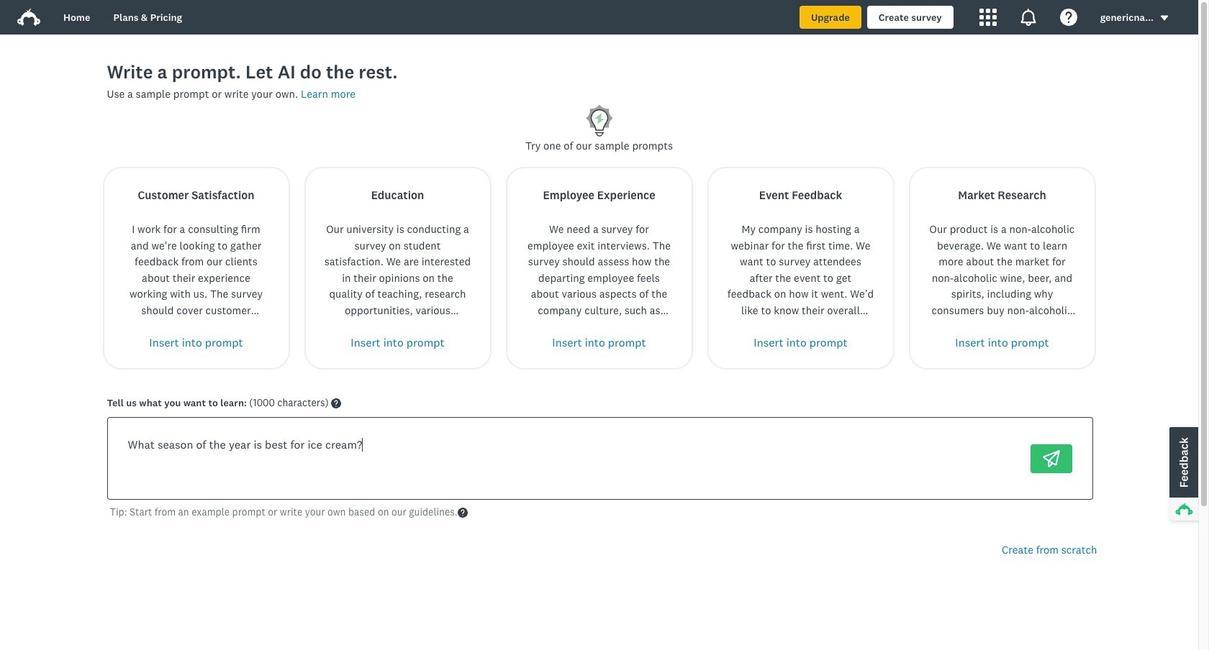 Task type: locate. For each thing, give the bounding box(es) containing it.
2 brand logo image from the top
[[17, 9, 40, 26]]

None text field
[[116, 427, 1014, 491]]

hover for help content image
[[458, 508, 468, 518]]

light bulb with lightning bolt inside showing a new idea image
[[582, 103, 617, 138]]

products icon image
[[980, 9, 997, 26], [980, 9, 997, 26]]

dropdown arrow icon image
[[1160, 13, 1170, 23], [1161, 16, 1169, 21]]

brand logo image
[[17, 6, 40, 29], [17, 9, 40, 26]]

airplane icon that submits your build survey with ai prompt image
[[1043, 451, 1060, 468], [1043, 451, 1060, 468]]



Task type: describe. For each thing, give the bounding box(es) containing it.
1 brand logo image from the top
[[17, 6, 40, 29]]

hover for help content image
[[331, 399, 341, 409]]

notification center icon image
[[1020, 9, 1037, 26]]

help icon image
[[1060, 9, 1078, 26]]



Task type: vqa. For each thing, say whether or not it's contained in the screenshot.
third Open menu image
no



